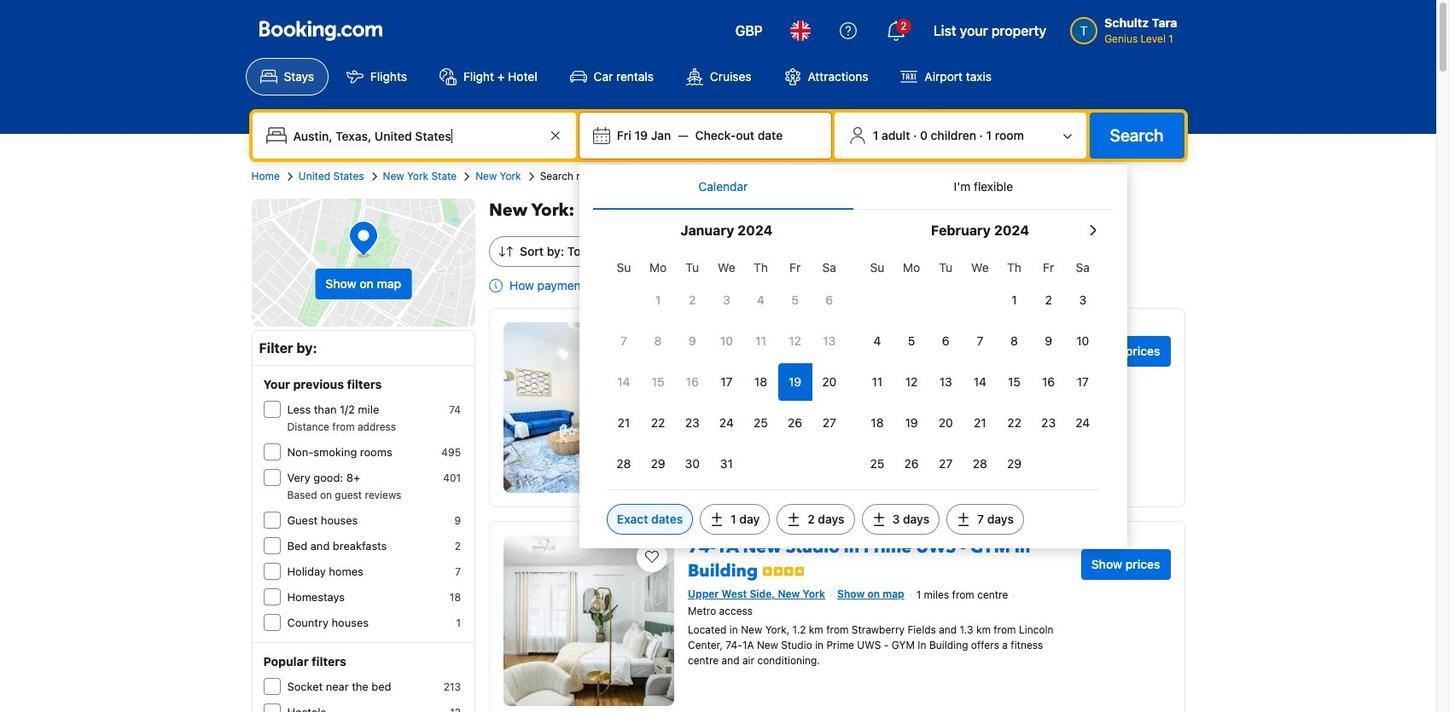 Task type: locate. For each thing, give the bounding box(es) containing it.
15 January 2024 checkbox
[[641, 364, 676, 401]]

16 January 2024 checkbox
[[676, 364, 710, 401]]

0 horizontal spatial grid
[[607, 251, 847, 483]]

28 January 2024 checkbox
[[607, 446, 641, 483]]

18 February 2024 checkbox
[[861, 405, 895, 442]]

9 February 2024 checkbox
[[1032, 323, 1066, 360]]

21 February 2024 checkbox
[[963, 405, 998, 442]]

5 February 2024 checkbox
[[895, 323, 929, 360]]

27 January 2024 checkbox
[[813, 405, 847, 442]]

20 February 2024 checkbox
[[929, 405, 963, 442]]

19 February 2024 checkbox
[[895, 405, 929, 442]]

1 horizontal spatial grid
[[861, 251, 1101, 483]]

2 January 2024 checkbox
[[676, 282, 710, 319]]

10 February 2024 checkbox
[[1066, 323, 1101, 360]]

24 February 2024 checkbox
[[1066, 405, 1101, 442]]

grid
[[607, 251, 847, 483], [861, 251, 1101, 483]]

cell
[[778, 360, 813, 401]]

31 January 2024 checkbox
[[710, 446, 744, 483]]

9 January 2024 checkbox
[[676, 323, 710, 360]]

30 January 2024 checkbox
[[676, 446, 710, 483]]

15 February 2024 checkbox
[[998, 364, 1032, 401]]

27 February 2024 checkbox
[[929, 446, 963, 483]]

23 February 2024 checkbox
[[1032, 405, 1066, 442]]

3 February 2024 checkbox
[[1066, 282, 1101, 319]]

29 January 2024 checkbox
[[641, 446, 676, 483]]

10 January 2024 checkbox
[[710, 323, 744, 360]]

12 February 2024 checkbox
[[895, 364, 929, 401]]

tab list
[[593, 165, 1114, 211]]

24 January 2024 checkbox
[[710, 405, 744, 442]]

7 January 2024 checkbox
[[607, 323, 641, 360]]

8 January 2024 checkbox
[[641, 323, 676, 360]]

20 January 2024 checkbox
[[813, 364, 847, 401]]

Where are you going? field
[[286, 120, 546, 151]]

18 January 2024 checkbox
[[744, 364, 778, 401]]

11 January 2024 checkbox
[[744, 323, 778, 360]]

7 February 2024 checkbox
[[963, 323, 998, 360]]



Task type: describe. For each thing, give the bounding box(es) containing it.
3 January 2024 checkbox
[[710, 282, 744, 319]]

12 January 2024 checkbox
[[778, 323, 813, 360]]

14 January 2024 checkbox
[[607, 364, 641, 401]]

e10-2 designer east village townhouse 1br w d image
[[504, 323, 675, 494]]

your account menu schultz tara genius level 1 element
[[1071, 8, 1185, 47]]

13 February 2024 checkbox
[[929, 364, 963, 401]]

29 February 2024 checkbox
[[998, 446, 1032, 483]]

23 January 2024 checkbox
[[676, 405, 710, 442]]

6 January 2024 checkbox
[[813, 282, 847, 319]]

booking.com image
[[259, 20, 382, 41]]

2 February 2024 checkbox
[[1032, 282, 1066, 319]]

8 February 2024 checkbox
[[998, 323, 1032, 360]]

21 January 2024 checkbox
[[607, 405, 641, 442]]

25 January 2024 checkbox
[[744, 405, 778, 442]]

5 January 2024 checkbox
[[778, 282, 813, 319]]

28 February 2024 checkbox
[[963, 446, 998, 483]]

1 grid from the left
[[607, 251, 847, 483]]

17 February 2024 checkbox
[[1066, 364, 1101, 401]]

1 February 2024 checkbox
[[998, 282, 1032, 319]]

25 February 2024 checkbox
[[861, 446, 895, 483]]

74-1a new studio in prime uws - gym in building image
[[504, 536, 675, 707]]

search results updated. new york: 1,211 properties found. element
[[489, 199, 1186, 223]]

14 February 2024 checkbox
[[963, 364, 998, 401]]

4 February 2024 checkbox
[[861, 323, 895, 360]]

19 January 2024 checkbox
[[778, 364, 813, 401]]

4 January 2024 checkbox
[[744, 282, 778, 319]]

26 January 2024 checkbox
[[778, 405, 813, 442]]

2 grid from the left
[[861, 251, 1101, 483]]

1 January 2024 checkbox
[[641, 282, 676, 319]]

22 January 2024 checkbox
[[641, 405, 676, 442]]

13 January 2024 checkbox
[[813, 323, 847, 360]]

26 February 2024 checkbox
[[895, 446, 929, 483]]

17 January 2024 checkbox
[[710, 364, 744, 401]]

6 February 2024 checkbox
[[929, 323, 963, 360]]

22 February 2024 checkbox
[[998, 405, 1032, 442]]

11 February 2024 checkbox
[[861, 364, 895, 401]]

16 February 2024 checkbox
[[1032, 364, 1066, 401]]



Task type: vqa. For each thing, say whether or not it's contained in the screenshot.
Paris Las Vegas Hotel & Casino image
no



